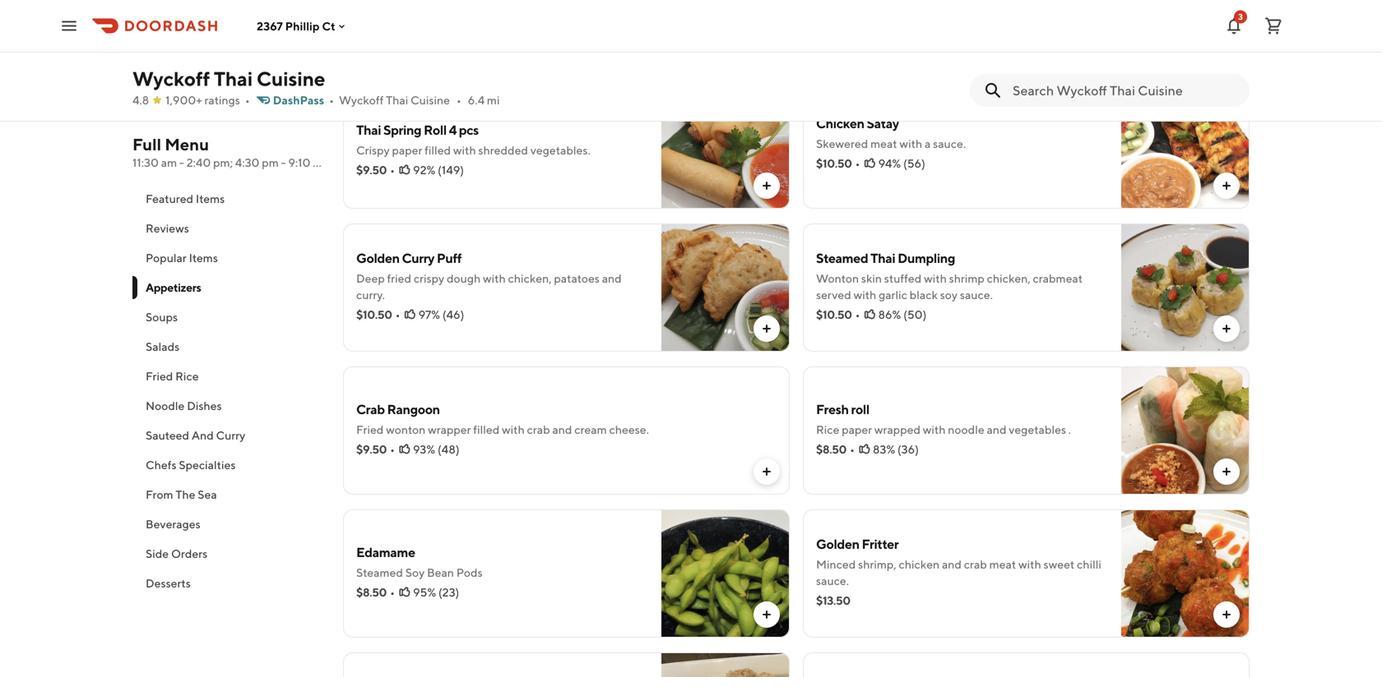 Task type: locate. For each thing, give the bounding box(es) containing it.
pm
[[262, 156, 279, 169], [313, 156, 330, 169]]

0 vertical spatial $8.50
[[816, 443, 847, 457]]

thai up crispy
[[356, 122, 381, 138]]

$9.50 down 'wonton'
[[356, 443, 387, 457]]

(56)
[[903, 157, 925, 170]]

add item to cart image for golden fritter
[[1220, 609, 1233, 622]]

1 vertical spatial $9.50 •
[[356, 443, 395, 457]]

chicken, inside "golden curry puff deep fried crispy dough with chicken, patatoes and curry."
[[508, 272, 552, 286]]

thai inside thai spring roll 4 pcs crispy paper filled with shredded vegetables.
[[356, 122, 381, 138]]

wyckoff for wyckoff thai cuisine
[[132, 67, 210, 91]]

3
[[1238, 12, 1243, 21]]

• left 83%
[[850, 443, 855, 457]]

golden for golden fritter
[[816, 537, 860, 552]]

• left 95%
[[390, 586, 395, 600]]

fried down crab
[[356, 423, 384, 437]]

0 vertical spatial meat
[[871, 137, 897, 151]]

skewered
[[816, 137, 868, 151]]

sauce. right a
[[933, 137, 966, 151]]

$10.50 • down "served"
[[816, 308, 860, 322]]

1 vertical spatial $8.50
[[356, 586, 387, 600]]

meat inside chicken satay skewered meat with a sauce.
[[871, 137, 897, 151]]

and right noodle at the bottom of page
[[987, 423, 1007, 437]]

• left 92%
[[390, 163, 395, 177]]

$8.50 •
[[816, 443, 855, 457], [356, 586, 395, 600]]

$8.50 for roll
[[816, 443, 847, 457]]

0 horizontal spatial crab
[[527, 423, 550, 437]]

1 $9.50 • from the top
[[356, 163, 395, 177]]

0 horizontal spatial curry
[[216, 429, 245, 443]]

$9.50 •
[[356, 163, 395, 177], [356, 443, 395, 457]]

cuisine for wyckoff thai cuisine • 6.4 mi
[[411, 93, 450, 107]]

from the sea
[[146, 488, 217, 502]]

0 vertical spatial cuisine
[[257, 67, 325, 91]]

with right dough
[[483, 272, 506, 286]]

(48)
[[438, 443, 460, 457]]

(50)
[[903, 308, 927, 322]]

$8.50 • down the fresh
[[816, 443, 855, 457]]

and inside golden fritter minced shrimp, chicken and crab meat with sweet chilli sauce. $13.50
[[942, 558, 962, 572]]

cuisine up 'roll'
[[411, 93, 450, 107]]

soy
[[405, 566, 425, 580]]

1 vertical spatial fried
[[356, 423, 384, 437]]

1 vertical spatial $9.50
[[356, 443, 387, 457]]

• for 92% (149)
[[390, 163, 395, 177]]

featured
[[146, 192, 193, 206]]

1 horizontal spatial rice
[[816, 423, 840, 437]]

appetizers down popular
[[146, 281, 201, 295]]

1 horizontal spatial steamed
[[816, 251, 868, 266]]

0 horizontal spatial filled
[[425, 144, 451, 157]]

fried inside button
[[146, 370, 173, 383]]

0 vertical spatial items
[[196, 192, 225, 206]]

patatoes
[[554, 272, 600, 286]]

$10.50 • down curry.
[[356, 308, 400, 322]]

paper down roll
[[842, 423, 872, 437]]

2367 phillip ct button
[[257, 19, 349, 33]]

specialties
[[179, 459, 236, 472]]

2 $9.50 from the top
[[356, 443, 387, 457]]

crab
[[356, 402, 385, 418]]

thai spring roll 4 pcs image
[[662, 81, 790, 209]]

• left "97%"
[[395, 308, 400, 322]]

0 vertical spatial paper
[[392, 144, 422, 157]]

fried
[[387, 272, 411, 286]]

and right "patatoes"
[[602, 272, 622, 286]]

0 horizontal spatial appetizers
[[146, 281, 201, 295]]

$10.50 for chicken
[[816, 157, 852, 170]]

1 vertical spatial steamed
[[356, 566, 403, 580]]

$9.50 • down 'wonton'
[[356, 443, 395, 457]]

add item to cart image
[[760, 179, 773, 193], [1220, 179, 1233, 193], [760, 323, 773, 336], [760, 466, 773, 479], [1220, 466, 1233, 479]]

$10.50 • for steamed
[[816, 308, 860, 322]]

4:30
[[235, 156, 260, 169]]

1 horizontal spatial golden
[[816, 537, 860, 552]]

edamame image
[[662, 510, 790, 638]]

fritter
[[862, 537, 899, 552]]

1 horizontal spatial $8.50
[[816, 443, 847, 457]]

notification bell image
[[1224, 16, 1244, 36]]

and left cream
[[552, 423, 572, 437]]

$10.50
[[816, 157, 852, 170], [356, 308, 392, 322], [816, 308, 852, 322]]

curry up crispy
[[402, 251, 434, 266]]

• left 86% in the right of the page
[[855, 308, 860, 322]]

0 vertical spatial crab
[[527, 423, 550, 437]]

meat down satay
[[871, 137, 897, 151]]

full menu 11:30 am - 2:40 pm; 4:30 pm - 9:10 pm
[[132, 135, 330, 169]]

1 vertical spatial filled
[[473, 423, 500, 437]]

0 horizontal spatial golden
[[356, 251, 400, 266]]

$10.50 down "served"
[[816, 308, 852, 322]]

1 horizontal spatial curry
[[402, 251, 434, 266]]

0 horizontal spatial pm
[[262, 156, 279, 169]]

cuisine up 'dashpass'
[[257, 67, 325, 91]]

• for 86% (50)
[[855, 308, 860, 322]]

1 vertical spatial golden
[[816, 537, 860, 552]]

filled inside 'crab rangoon fried wonton wrapper filled with crab and cream cheese.'
[[473, 423, 500, 437]]

fresh roll rice paper wrapped with noodle and vegetables .
[[816, 402, 1071, 437]]

wyckoff up the 1,900+ on the left top of the page
[[132, 67, 210, 91]]

0 horizontal spatial steamed
[[356, 566, 403, 580]]

stuffed
[[884, 272, 922, 286]]

0 vertical spatial $9.50
[[356, 163, 387, 177]]

$10.50 for golden
[[356, 308, 392, 322]]

1 horizontal spatial crab
[[964, 558, 987, 572]]

pm right the 4:30
[[262, 156, 279, 169]]

crispy calamari image
[[662, 653, 790, 678]]

0 vertical spatial filled
[[425, 144, 451, 157]]

0 horizontal spatial $8.50 •
[[356, 586, 395, 600]]

83%
[[873, 443, 895, 457]]

items for featured items
[[196, 192, 225, 206]]

with left noodle at the bottom of page
[[923, 423, 946, 437]]

97%
[[418, 308, 440, 322]]

$8.50 down the fresh
[[816, 443, 847, 457]]

2 chicken, from the left
[[987, 272, 1031, 286]]

crab inside golden fritter minced shrimp, chicken and crab meat with sweet chilli sauce. $13.50
[[964, 558, 987, 572]]

$10.50 •
[[816, 157, 860, 170], [356, 308, 400, 322], [816, 308, 860, 322]]

(23)
[[438, 586, 459, 600]]

chicken,
[[508, 272, 552, 286], [987, 272, 1031, 286]]

-
[[179, 156, 184, 169], [281, 156, 286, 169]]

crab right chicken
[[964, 558, 987, 572]]

1 $9.50 from the top
[[356, 163, 387, 177]]

0 vertical spatial sauce.
[[933, 137, 966, 151]]

with left sweet
[[1019, 558, 1041, 572]]

filled right wrapper
[[473, 423, 500, 437]]

appetizers up #2 most liked
[[343, 44, 430, 66]]

0 vertical spatial wyckoff
[[132, 67, 210, 91]]

• for 94% (56)
[[855, 157, 860, 170]]

1 vertical spatial appetizers
[[146, 281, 201, 295]]

• down 'skewered' at right
[[855, 157, 860, 170]]

$9.50 • down crispy
[[356, 163, 395, 177]]

1 horizontal spatial meat
[[989, 558, 1016, 572]]

golden inside golden fritter minced shrimp, chicken and crab meat with sweet chilli sauce. $13.50
[[816, 537, 860, 552]]

add item to cart image for rice paper wrapped with noodle and vegetables .
[[1220, 466, 1233, 479]]

with
[[900, 137, 922, 151], [453, 144, 476, 157], [483, 272, 506, 286], [924, 272, 947, 286], [854, 288, 877, 302], [502, 423, 525, 437], [923, 423, 946, 437], [1019, 558, 1041, 572]]

sauce. down shrimp
[[960, 288, 993, 302]]

thai spring roll 4 pcs crispy paper filled with shredded vegetables.
[[356, 122, 591, 157]]

items up reviews button
[[196, 192, 225, 206]]

2 $9.50 • from the top
[[356, 443, 395, 457]]

1 vertical spatial wyckoff
[[339, 93, 384, 107]]

golden
[[356, 251, 400, 266], [816, 537, 860, 552]]

items right popular
[[189, 251, 218, 265]]

pm;
[[213, 156, 233, 169]]

0 vertical spatial fried
[[146, 370, 173, 383]]

thai inside steamed thai dumpling wonton skin stuffed with shrimp chicken, crabmeat served with garlic black soy sauce.
[[871, 251, 895, 266]]

noodle dishes
[[146, 399, 222, 413]]

with inside 'crab rangoon fried wonton wrapper filled with crab and cream cheese.'
[[502, 423, 525, 437]]

0 horizontal spatial meat
[[871, 137, 897, 151]]

1 horizontal spatial wyckoff
[[339, 93, 384, 107]]

wyckoff
[[132, 67, 210, 91], [339, 93, 384, 107]]

• for 95% (23)
[[390, 586, 395, 600]]

side orders
[[146, 548, 208, 561]]

0 vertical spatial steamed
[[816, 251, 868, 266]]

shrimp
[[949, 272, 985, 286]]

and
[[602, 272, 622, 286], [552, 423, 572, 437], [987, 423, 1007, 437], [942, 558, 962, 572]]

1 vertical spatial curry
[[216, 429, 245, 443]]

0 vertical spatial $9.50 •
[[356, 163, 395, 177]]

• for 83% (36)
[[850, 443, 855, 457]]

$9.50 for 93%
[[356, 443, 387, 457]]

the
[[176, 488, 195, 502]]

$8.50 down edamame at the bottom left
[[356, 586, 387, 600]]

1 vertical spatial crab
[[964, 558, 987, 572]]

- right am
[[179, 156, 184, 169]]

fried rice button
[[132, 362, 323, 392]]

pods
[[456, 566, 483, 580]]

1 horizontal spatial -
[[281, 156, 286, 169]]

97% (46)
[[418, 308, 464, 322]]

92%
[[413, 163, 435, 177]]

0 horizontal spatial chicken,
[[508, 272, 552, 286]]

0 items, open order cart image
[[1264, 16, 1284, 36]]

rice inside fresh roll rice paper wrapped with noodle and vegetables .
[[816, 423, 840, 437]]

steamed down edamame at the bottom left
[[356, 566, 403, 580]]

popular items button
[[132, 244, 323, 273]]

crab inside 'crab rangoon fried wonton wrapper filled with crab and cream cheese.'
[[527, 423, 550, 437]]

add item to cart image for skewered meat with a sauce.
[[1220, 179, 1233, 193]]

fried down salads
[[146, 370, 173, 383]]

2 vertical spatial sauce.
[[816, 575, 849, 588]]

thai up skin
[[871, 251, 895, 266]]

curry inside button
[[216, 429, 245, 443]]

0 horizontal spatial -
[[179, 156, 184, 169]]

1 vertical spatial rice
[[816, 423, 840, 437]]

1 horizontal spatial pm
[[313, 156, 330, 169]]

golden inside "golden curry puff deep fried crispy dough with chicken, patatoes and curry."
[[356, 251, 400, 266]]

$8.50 • for roll
[[816, 443, 855, 457]]

rice down the fresh
[[816, 423, 840, 437]]

1 vertical spatial $8.50 •
[[356, 586, 395, 600]]

filled
[[425, 144, 451, 157], [473, 423, 500, 437]]

wyckoff left liked
[[339, 93, 384, 107]]

add item to cart image for edamame
[[760, 609, 773, 622]]

and inside fresh roll rice paper wrapped with noodle and vegetables .
[[987, 423, 1007, 437]]

and right chicken
[[942, 558, 962, 572]]

filled up 92% (149)
[[425, 144, 451, 157]]

bean
[[427, 566, 454, 580]]

chicken, inside steamed thai dumpling wonton skin stuffed with shrimp chicken, crabmeat served with garlic black soy sauce.
[[987, 272, 1031, 286]]

chicken, right shrimp
[[987, 272, 1031, 286]]

• left #2
[[329, 93, 334, 107]]

0 vertical spatial rice
[[175, 370, 199, 383]]

cuisine for wyckoff thai cuisine
[[257, 67, 325, 91]]

(36)
[[898, 443, 919, 457]]

0 horizontal spatial wyckoff
[[132, 67, 210, 91]]

curry inside "golden curry puff deep fried crispy dough with chicken, patatoes and curry."
[[402, 251, 434, 266]]

4
[[449, 122, 457, 138]]

0 horizontal spatial cuisine
[[257, 67, 325, 91]]

golden up deep
[[356, 251, 400, 266]]

add item to cart image
[[1220, 323, 1233, 336], [760, 609, 773, 622], [1220, 609, 1233, 622]]

with inside golden fritter minced shrimp, chicken and crab meat with sweet chilli sauce. $13.50
[[1019, 558, 1041, 572]]

$8.50 • down edamame at the bottom left
[[356, 586, 395, 600]]

1 vertical spatial sauce.
[[960, 288, 993, 302]]

meat inside golden fritter minced shrimp, chicken and crab meat with sweet chilli sauce. $13.50
[[989, 558, 1016, 572]]

.
[[1069, 423, 1071, 437]]

salads button
[[132, 332, 323, 362]]

items for popular items
[[189, 251, 218, 265]]

• down 'wonton'
[[390, 443, 395, 457]]

wyckoff thai cuisine
[[132, 67, 325, 91]]

0 vertical spatial $8.50 •
[[816, 443, 855, 457]]

1 horizontal spatial filled
[[473, 423, 500, 437]]

with right wrapper
[[502, 423, 525, 437]]

0 vertical spatial golden
[[356, 251, 400, 266]]

steamed up wonton
[[816, 251, 868, 266]]

9:10
[[288, 156, 311, 169]]

$10.50 • for golden
[[356, 308, 400, 322]]

rice inside button
[[175, 370, 199, 383]]

1 vertical spatial cuisine
[[411, 93, 450, 107]]

0 horizontal spatial $8.50
[[356, 586, 387, 600]]

spring
[[383, 122, 421, 138]]

am
[[161, 156, 177, 169]]

soups button
[[132, 303, 323, 332]]

sauteed and curry button
[[132, 421, 323, 451]]

meat left sweet
[[989, 558, 1016, 572]]

chicken, left "patatoes"
[[508, 272, 552, 286]]

$10.50 • down 'skewered' at right
[[816, 157, 860, 170]]

sauce.
[[933, 137, 966, 151], [960, 288, 993, 302], [816, 575, 849, 588]]

1 vertical spatial meat
[[989, 558, 1016, 572]]

$8.50 for steamed
[[356, 586, 387, 600]]

paper inside fresh roll rice paper wrapped with noodle and vegetables .
[[842, 423, 872, 437]]

1 vertical spatial paper
[[842, 423, 872, 437]]

satay
[[867, 116, 899, 131]]

$10.50 down curry.
[[356, 308, 392, 322]]

black
[[910, 288, 938, 302]]

1 horizontal spatial paper
[[842, 423, 872, 437]]

0 horizontal spatial paper
[[392, 144, 422, 157]]

beverages button
[[132, 510, 323, 540]]

chicken satay image
[[1121, 81, 1250, 209]]

crab left cream
[[527, 423, 550, 437]]

with left a
[[900, 137, 922, 151]]

1 horizontal spatial fried
[[356, 423, 384, 437]]

11:30
[[132, 156, 159, 169]]

golden up minced
[[816, 537, 860, 552]]

curry right and
[[216, 429, 245, 443]]

#2
[[350, 84, 363, 95]]

$9.50 down crispy
[[356, 163, 387, 177]]

(46)
[[442, 308, 464, 322]]

thai up spring
[[386, 93, 408, 107]]

(149)
[[438, 163, 464, 177]]

93% (48)
[[413, 443, 460, 457]]

1 horizontal spatial chicken,
[[987, 272, 1031, 286]]

thai up ratings at the top of the page
[[214, 67, 253, 91]]

1 chicken, from the left
[[508, 272, 552, 286]]

with inside chicken satay skewered meat with a sauce.
[[900, 137, 922, 151]]

most
[[365, 84, 389, 95]]

1 horizontal spatial cuisine
[[411, 93, 450, 107]]

and inside "golden curry puff deep fried crispy dough with chicken, patatoes and curry."
[[602, 272, 622, 286]]

noodle dishes button
[[132, 392, 323, 421]]

• for 97% (46)
[[395, 308, 400, 322]]

sauce. inside steamed thai dumpling wonton skin stuffed with shrimp chicken, crabmeat served with garlic black soy sauce.
[[960, 288, 993, 302]]

- left 9:10
[[281, 156, 286, 169]]

with down pcs
[[453, 144, 476, 157]]

1 vertical spatial items
[[189, 251, 218, 265]]

items
[[196, 192, 225, 206], [189, 251, 218, 265]]

pm right 9:10
[[313, 156, 330, 169]]

0 horizontal spatial fried
[[146, 370, 173, 383]]

rice up noodle dishes
[[175, 370, 199, 383]]

salads
[[146, 340, 180, 354]]

edamame
[[356, 545, 415, 561]]

paper down spring
[[392, 144, 422, 157]]

$10.50 down 'skewered' at right
[[816, 157, 852, 170]]

1 horizontal spatial appetizers
[[343, 44, 430, 66]]

1 horizontal spatial $8.50 •
[[816, 443, 855, 457]]

0 horizontal spatial rice
[[175, 370, 199, 383]]

0 vertical spatial curry
[[402, 251, 434, 266]]

full
[[132, 135, 161, 154]]

sauce. down minced
[[816, 575, 849, 588]]



Task type: vqa. For each thing, say whether or not it's contained in the screenshot.


Task type: describe. For each thing, give the bounding box(es) containing it.
95%
[[413, 586, 436, 600]]

• for 93% (48)
[[390, 443, 395, 457]]

94%
[[878, 157, 901, 170]]

#2 most liked
[[350, 84, 417, 95]]

2 pm from the left
[[313, 156, 330, 169]]

chicken
[[816, 116, 864, 131]]

sea
[[198, 488, 217, 502]]

crabmeat
[[1033, 272, 1083, 286]]

6.4
[[468, 93, 485, 107]]

filled inside thai spring roll 4 pcs crispy paper filled with shredded vegetables.
[[425, 144, 451, 157]]

pcs
[[459, 122, 479, 138]]

steamed thai dumpling image
[[1121, 224, 1250, 352]]

open menu image
[[59, 16, 79, 36]]

featured items button
[[132, 184, 323, 214]]

chefs
[[146, 459, 177, 472]]

skin
[[861, 272, 882, 286]]

1 - from the left
[[179, 156, 184, 169]]

$10.50 • for chicken
[[816, 157, 860, 170]]

1 pm from the left
[[262, 156, 279, 169]]

• left 6.4
[[457, 93, 461, 107]]

orders
[[171, 548, 208, 561]]

86%
[[878, 308, 901, 322]]

1,900+
[[166, 93, 202, 107]]

puff
[[437, 251, 462, 266]]

thai for wyckoff thai cuisine
[[214, 67, 253, 91]]

1,900+ ratings •
[[166, 93, 250, 107]]

• right ratings at the top of the page
[[245, 93, 250, 107]]

add item to cart image for thai spring roll 4 pcs
[[760, 179, 773, 193]]

wyckoff thai cuisine • 6.4 mi
[[339, 93, 500, 107]]

a
[[925, 137, 931, 151]]

with inside "golden curry puff deep fried crispy dough with chicken, patatoes and curry."
[[483, 272, 506, 286]]

sauce. inside golden fritter minced shrimp, chicken and crab meat with sweet chilli sauce. $13.50
[[816, 575, 849, 588]]

86% (50)
[[878, 308, 927, 322]]

ratings
[[204, 93, 240, 107]]

$9.50 • for 92% (149)
[[356, 163, 395, 177]]

deep
[[356, 272, 385, 286]]

golden fritter image
[[1121, 510, 1250, 638]]

add item to cart image for steamed thai dumpling
[[1220, 323, 1233, 336]]

paper inside thai spring roll 4 pcs crispy paper filled with shredded vegetables.
[[392, 144, 422, 157]]

$9.50 for 92%
[[356, 163, 387, 177]]

golden curry puff deep fried crispy dough with chicken, patatoes and curry.
[[356, 251, 622, 302]]

mi
[[487, 93, 500, 107]]

4.8
[[132, 93, 149, 107]]

reviews button
[[132, 214, 323, 244]]

chicken satay skewered meat with a sauce.
[[816, 116, 966, 151]]

crab rangoon fried wonton wrapper filled with crab and cream cheese.
[[356, 402, 649, 437]]

thai for steamed thai dumpling wonton skin stuffed with shrimp chicken, crabmeat served with garlic black soy sauce.
[[871, 251, 895, 266]]

$13.50
[[816, 594, 851, 608]]

reviews
[[146, 222, 189, 235]]

side orders button
[[132, 540, 323, 569]]

chicken
[[899, 558, 940, 572]]

rangoon
[[387, 402, 440, 418]]

wonton
[[816, 272, 859, 286]]

desserts button
[[132, 569, 323, 599]]

wrapper
[[428, 423, 471, 437]]

soups
[[146, 311, 178, 324]]

2 - from the left
[[281, 156, 286, 169]]

with inside fresh roll rice paper wrapped with noodle and vegetables .
[[923, 423, 946, 437]]

2367
[[257, 19, 283, 33]]

golden for golden curry puff
[[356, 251, 400, 266]]

add item to cart image for deep fried crispy dough with chicken, patatoes and curry.
[[760, 323, 773, 336]]

liked
[[391, 84, 417, 95]]

dishes
[[187, 399, 222, 413]]

house fried rice image
[[1121, 0, 1250, 8]]

steamed inside steamed thai dumpling wonton skin stuffed with shrimp chicken, crabmeat served with garlic black soy sauce.
[[816, 251, 868, 266]]

steamed inside edamame steamed soy bean pods
[[356, 566, 403, 580]]

wonton
[[386, 423, 426, 437]]

wyckoff for wyckoff thai cuisine • 6.4 mi
[[339, 93, 384, 107]]

popular
[[146, 251, 187, 265]]

ct
[[322, 19, 335, 33]]

and inside 'crab rangoon fried wonton wrapper filled with crab and cream cheese.'
[[552, 423, 572, 437]]

minced
[[816, 558, 856, 572]]

chicken, for steamed thai dumpling
[[987, 272, 1031, 286]]

served
[[816, 288, 851, 302]]

95% (23)
[[413, 586, 459, 600]]

Item Search search field
[[1013, 81, 1237, 100]]

shrimp,
[[858, 558, 897, 572]]

fresh roll image
[[1121, 367, 1250, 495]]

phillip
[[285, 19, 320, 33]]

with inside thai spring roll 4 pcs crispy paper filled with shredded vegetables.
[[453, 144, 476, 157]]

menu
[[165, 135, 209, 154]]

$10.50 for steamed
[[816, 308, 852, 322]]

sauce. inside chicken satay skewered meat with a sauce.
[[933, 137, 966, 151]]

curry.
[[356, 288, 385, 302]]

chicken, for golden curry puff
[[508, 272, 552, 286]]

edamame steamed soy bean pods
[[356, 545, 483, 580]]

dashpass •
[[273, 93, 334, 107]]

0 vertical spatial appetizers
[[343, 44, 430, 66]]

from
[[146, 488, 173, 502]]

94% (56)
[[878, 157, 925, 170]]

fried rice
[[146, 370, 199, 383]]

fresh
[[816, 402, 849, 418]]

dough
[[447, 272, 481, 286]]

vegetables
[[1009, 423, 1066, 437]]

wrapped
[[875, 423, 921, 437]]

fried inside 'crab rangoon fried wonton wrapper filled with crab and cream cheese.'
[[356, 423, 384, 437]]

garlic
[[879, 288, 907, 302]]

vegetables.
[[530, 144, 591, 157]]

golden curry puff image
[[662, 224, 790, 352]]

side
[[146, 548, 169, 561]]

thai for wyckoff thai cuisine • 6.4 mi
[[386, 93, 408, 107]]

sweet
[[1044, 558, 1075, 572]]

featured items
[[146, 192, 225, 206]]

$9.50 • for 93% (48)
[[356, 443, 395, 457]]

with down skin
[[854, 288, 877, 302]]

cream
[[574, 423, 607, 437]]

noodle
[[948, 423, 985, 437]]

crispy
[[356, 144, 390, 157]]

with up black
[[924, 272, 947, 286]]

chilli
[[1077, 558, 1102, 572]]

$8.50 • for steamed
[[356, 586, 395, 600]]



